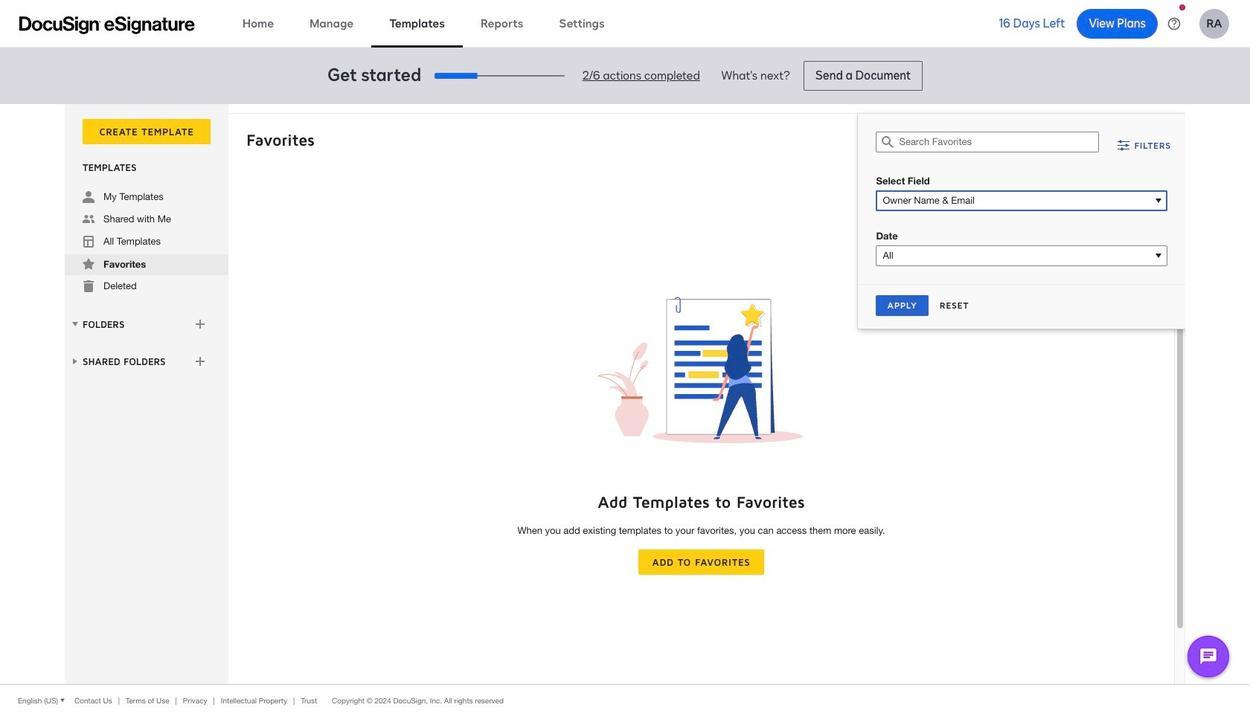 Task type: vqa. For each thing, say whether or not it's contained in the screenshot.
your uploaded profile image
no



Task type: locate. For each thing, give the bounding box(es) containing it.
shared image
[[83, 214, 95, 225]]

view folders image
[[69, 318, 81, 330]]

view shared folders image
[[69, 356, 81, 368]]

user image
[[83, 191, 95, 203]]

docusign esignature image
[[19, 16, 195, 34]]

templates image
[[83, 236, 95, 248]]



Task type: describe. For each thing, give the bounding box(es) containing it.
more info region
[[0, 685, 1250, 717]]

trash image
[[83, 281, 95, 292]]

Search Favorites text field
[[899, 132, 1099, 152]]

secondary navigation region
[[65, 104, 1189, 685]]

star filled image
[[83, 258, 95, 270]]



